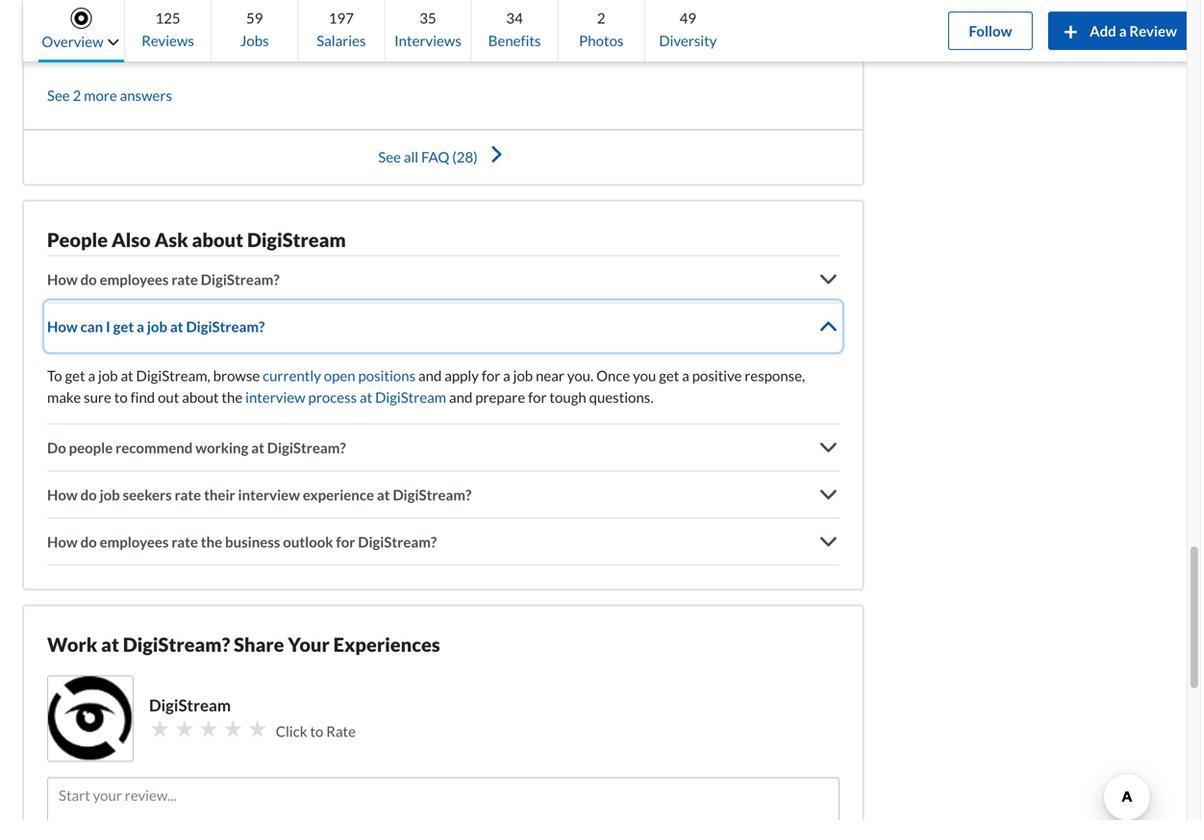 Task type: vqa. For each thing, say whether or not it's contained in the screenshot.
topmost interview
yes



Task type: locate. For each thing, give the bounding box(es) containing it.
for up the prepare
[[482, 367, 501, 384]]

0 vertical spatial the
[[548, 0, 569, 0]]

the left business
[[201, 533, 222, 551]]

2 vertical spatial rate
[[172, 533, 198, 551]]

do inside how do job seekers rate their interview experience at digistream? dropdown button
[[80, 486, 97, 504]]

3 do from the top
[[80, 533, 97, 551]]

rate down people also ask about digistream
[[172, 271, 198, 288]]

1 horizontal spatial digistream
[[247, 228, 346, 252]]

for inside and apply for a job near you. once you get a positive response, make sure to find out about the
[[482, 367, 501, 384]]

rate for digistream?
[[172, 271, 198, 288]]

about right the out
[[182, 389, 219, 406]]

currently open positions link
[[263, 367, 416, 384]]

the down to get a job at digistream, browse currently open positions
[[222, 389, 243, 406]]

0 vertical spatial see
[[47, 87, 70, 104]]

0 horizontal spatial is
[[82, 0, 92, 0]]

1 horizontal spatial are
[[325, 0, 346, 0]]

59
[[246, 9, 263, 26]]

1 do from the top
[[80, 271, 97, 288]]

0 vertical spatial people
[[279, 0, 322, 0]]

2 horizontal spatial digistream
[[375, 389, 447, 406]]

1 horizontal spatial for
[[482, 367, 501, 384]]

a inside dropdown button
[[137, 318, 144, 335]]

are up 197
[[325, 0, 346, 0]]

people up 197 salaries
[[279, 0, 322, 0]]

3 how from the top
[[47, 486, 78, 504]]

job inside dropdown button
[[147, 318, 167, 335]]

digistream? down process
[[267, 439, 346, 457]]

0 vertical spatial 2
[[597, 9, 606, 26]]

job
[[147, 318, 167, 335], [98, 367, 118, 384], [513, 367, 533, 384], [100, 486, 120, 504]]

rate
[[326, 723, 356, 740]]

0 horizontal spatial click to rate image
[[222, 718, 244, 740]]

working
[[196, 439, 249, 457]]

see
[[47, 87, 70, 104], [378, 148, 401, 165]]

more right read
[[83, 42, 117, 59]]

are right benefits
[[202, 0, 223, 0]]

2 click to rate image from the left
[[173, 718, 195, 740]]

to left rate
[[310, 723, 324, 740]]

terrible, up horrendous....
[[95, 0, 145, 0]]

you.
[[568, 367, 594, 384]]

0 horizontal spatial see
[[47, 87, 70, 104]]

all inside ...pay is terrible, benefits are terrible, people are terrible, management is all over the place, training is horrendous....
[[500, 0, 514, 0]]

1 horizontal spatial click to rate image
[[173, 718, 195, 740]]

3 terrible, from the left
[[348, 0, 399, 0]]

35
[[420, 9, 437, 26]]

at down the "positions"
[[360, 389, 373, 406]]

how inside dropdown button
[[47, 486, 78, 504]]

0 horizontal spatial 2
[[73, 87, 81, 104]]

and down apply
[[449, 389, 473, 406]]

how do employees rate digistream?
[[47, 271, 280, 288]]

benefits
[[489, 32, 541, 49]]

3 click to rate image from the left
[[198, 718, 219, 740]]

1 how from the top
[[47, 271, 78, 288]]

read more
[[47, 42, 117, 59]]

are
[[202, 0, 223, 0], [325, 0, 346, 0]]

Start your review... text field
[[47, 778, 840, 821]]

interviews
[[395, 32, 462, 49]]

1 vertical spatial all
[[404, 148, 419, 165]]

how can i get a job at digistream? button
[[47, 304, 840, 350]]

job left the near
[[513, 367, 533, 384]]

people right do
[[69, 439, 113, 457]]

employees down also at the top left
[[100, 271, 169, 288]]

see left the faq
[[378, 148, 401, 165]]

1 vertical spatial interview
[[238, 486, 300, 504]]

and
[[419, 367, 442, 384], [449, 389, 473, 406]]

2 vertical spatial for
[[336, 533, 355, 551]]

digistream? up how do employees rate the business outlook for digistream? dropdown button
[[393, 486, 472, 504]]

digistream,
[[136, 367, 210, 384]]

1 horizontal spatial see
[[378, 148, 401, 165]]

1 horizontal spatial click to rate image
[[247, 718, 268, 740]]

prepare
[[476, 389, 526, 406]]

people inside ...pay is terrible, benefits are terrible, people are terrible, management is all over the place, training is horrendous....
[[279, 0, 322, 0]]

is up training
[[82, 0, 92, 0]]

2 employees from the top
[[100, 533, 169, 551]]

0 horizontal spatial to
[[114, 389, 128, 406]]

49
[[680, 9, 697, 26]]

rate
[[172, 271, 198, 288], [175, 486, 201, 504], [172, 533, 198, 551]]

for right outlook
[[336, 533, 355, 551]]

see for see 2 more answers
[[47, 87, 70, 104]]

interview right their
[[238, 486, 300, 504]]

all
[[500, 0, 514, 0], [404, 148, 419, 165]]

2 down place,
[[597, 9, 606, 26]]

i
[[106, 318, 110, 335]]

0 vertical spatial for
[[482, 367, 501, 384]]

for inside dropdown button
[[336, 533, 355, 551]]

rate inside how do employees rate the business outlook for digistream? dropdown button
[[172, 533, 198, 551]]

get inside how can i get a job at digistream? dropdown button
[[113, 318, 134, 335]]

1 click to rate image from the left
[[149, 718, 171, 740]]

0 horizontal spatial terrible,
[[95, 0, 145, 0]]

to get a job at digistream, browse currently open positions
[[47, 367, 416, 384]]

1 vertical spatial rate
[[175, 486, 201, 504]]

diversity
[[659, 32, 717, 49]]

2 horizontal spatial click to rate image
[[198, 718, 219, 740]]

click to rate image
[[222, 718, 244, 740], [247, 718, 268, 740]]

rate inside how do employees rate digistream? dropdown button
[[172, 271, 198, 288]]

2 horizontal spatial for
[[528, 389, 547, 406]]

1 click to rate image from the left
[[222, 718, 244, 740]]

a right the i
[[137, 318, 144, 335]]

2 vertical spatial digistream
[[149, 696, 231, 715]]

2 down read more
[[73, 87, 81, 104]]

rate left their
[[175, 486, 201, 504]]

2 horizontal spatial get
[[659, 367, 680, 384]]

at right working
[[251, 439, 265, 457]]

employees
[[100, 271, 169, 288], [100, 533, 169, 551]]

near
[[536, 367, 565, 384]]

0 vertical spatial to
[[114, 389, 128, 406]]

people inside do people recommend working at digistream? dropdown button
[[69, 439, 113, 457]]

125
[[155, 9, 181, 26]]

do
[[47, 439, 66, 457]]

see down read
[[47, 87, 70, 104]]

and up the interview process at digistream and prepare for tough questions.
[[419, 367, 442, 384]]

click to rate
[[276, 723, 356, 740]]

terrible, up 197
[[348, 0, 399, 0]]

1 vertical spatial about
[[182, 389, 219, 406]]

add a review link
[[1049, 12, 1193, 50]]

0 vertical spatial employees
[[100, 271, 169, 288]]

digistream? down people also ask about digistream
[[201, 271, 280, 288]]

0 vertical spatial do
[[80, 271, 97, 288]]

how do employees rate the business outlook for digistream?
[[47, 533, 437, 551]]

to
[[114, 389, 128, 406], [310, 723, 324, 740]]

at up find
[[121, 367, 133, 384]]

do inside how do employees rate digistream? dropdown button
[[80, 271, 97, 288]]

1 vertical spatial the
[[222, 389, 243, 406]]

digistream logo image
[[48, 677, 133, 762]]

1 horizontal spatial get
[[113, 318, 134, 335]]

0 horizontal spatial people
[[69, 439, 113, 457]]

1 horizontal spatial all
[[500, 0, 514, 0]]

digistream? left share
[[123, 634, 230, 657]]

job inside and apply for a job near you. once you get a positive response, make sure to find out about the
[[513, 367, 533, 384]]

overview
[[42, 33, 104, 50]]

0 horizontal spatial are
[[202, 0, 223, 0]]

1 vertical spatial employees
[[100, 533, 169, 551]]

1 vertical spatial people
[[69, 439, 113, 457]]

0 vertical spatial all
[[500, 0, 514, 0]]

employees down seekers
[[100, 533, 169, 551]]

jobs
[[240, 32, 269, 49]]

0 horizontal spatial all
[[404, 148, 419, 165]]

employees for the
[[100, 533, 169, 551]]

1 are from the left
[[202, 0, 223, 0]]

0 vertical spatial and
[[419, 367, 442, 384]]

how do employees rate the business outlook for digistream? button
[[47, 519, 840, 565]]

about inside and apply for a job near you. once you get a positive response, make sure to find out about the
[[182, 389, 219, 406]]

2 horizontal spatial terrible,
[[348, 0, 399, 0]]

more
[[83, 42, 117, 59], [84, 87, 117, 104]]

all left the faq
[[404, 148, 419, 165]]

0 horizontal spatial and
[[419, 367, 442, 384]]

terrible, up 59
[[226, 0, 277, 0]]

rate inside how do job seekers rate their interview experience at digistream? dropdown button
[[175, 486, 201, 504]]

people
[[279, 0, 322, 0], [69, 439, 113, 457]]

interview down currently
[[245, 389, 306, 406]]

1 vertical spatial and
[[449, 389, 473, 406]]

get right you
[[659, 367, 680, 384]]

a up sure
[[88, 367, 95, 384]]

2 how from the top
[[47, 318, 78, 335]]

2 are from the left
[[325, 0, 346, 0]]

the right over
[[548, 0, 569, 0]]

get right the i
[[113, 318, 134, 335]]

see all faq (28) button
[[363, 142, 524, 173]]

at down how do employees rate digistream?
[[170, 318, 183, 335]]

2 do from the top
[[80, 486, 97, 504]]

2 vertical spatial the
[[201, 533, 222, 551]]

see 2 more answers link
[[47, 87, 172, 104]]

do inside how do employees rate the business outlook for digistream? dropdown button
[[80, 533, 97, 551]]

get right to
[[65, 367, 85, 384]]

0 horizontal spatial click to rate image
[[149, 718, 171, 740]]

sure
[[84, 389, 111, 406]]

1 horizontal spatial terrible,
[[226, 0, 277, 0]]

1 vertical spatial see
[[378, 148, 401, 165]]

salaries
[[317, 32, 366, 49]]

all inside button
[[404, 148, 419, 165]]

0 vertical spatial rate
[[172, 271, 198, 288]]

for down the near
[[528, 389, 547, 406]]

1 horizontal spatial people
[[279, 0, 322, 0]]

is
[[82, 0, 92, 0], [487, 0, 497, 0], [99, 5, 109, 22]]

4 how from the top
[[47, 533, 78, 551]]

see all faq (28)
[[378, 148, 478, 165]]

about
[[192, 228, 244, 252], [182, 389, 219, 406]]

all up "34" in the left of the page
[[500, 0, 514, 0]]

how
[[47, 271, 78, 288], [47, 318, 78, 335], [47, 486, 78, 504], [47, 533, 78, 551]]

at
[[170, 318, 183, 335], [121, 367, 133, 384], [360, 389, 373, 406], [251, 439, 265, 457], [377, 486, 390, 504], [101, 634, 119, 657]]

1 vertical spatial do
[[80, 486, 97, 504]]

do for how do employees rate the business outlook for digistream?
[[80, 533, 97, 551]]

open
[[324, 367, 356, 384]]

to left find
[[114, 389, 128, 406]]

2 vertical spatial do
[[80, 533, 97, 551]]

is right training
[[99, 5, 109, 22]]

experience
[[303, 486, 374, 504]]

1 employees from the top
[[100, 271, 169, 288]]

is up 34 benefits in the top of the page
[[487, 0, 497, 0]]

tough
[[550, 389, 587, 406]]

rate down seekers
[[172, 533, 198, 551]]

job down how do employees rate digistream?
[[147, 318, 167, 335]]

1 horizontal spatial 2
[[597, 9, 606, 26]]

197
[[329, 9, 354, 26]]

see inside button
[[378, 148, 401, 165]]

about right ask
[[192, 228, 244, 252]]

0 horizontal spatial for
[[336, 533, 355, 551]]

get inside and apply for a job near you. once you get a positive response, make sure to find out about the
[[659, 367, 680, 384]]

1 vertical spatial for
[[528, 389, 547, 406]]

...pay
[[47, 0, 79, 0]]

digistream? down how do job seekers rate their interview experience at digistream? dropdown button
[[358, 533, 437, 551]]

click
[[276, 723, 307, 740]]

more left answers
[[84, 87, 117, 104]]

digistream
[[247, 228, 346, 252], [375, 389, 447, 406], [149, 696, 231, 715]]

job left seekers
[[100, 486, 120, 504]]

click to rate image
[[149, 718, 171, 740], [173, 718, 195, 740], [198, 718, 219, 740]]

can
[[80, 318, 103, 335]]

34 benefits
[[489, 9, 541, 49]]

1 vertical spatial to
[[310, 723, 324, 740]]

currently
[[263, 367, 321, 384]]



Task type: describe. For each thing, give the bounding box(es) containing it.
to inside and apply for a job near you. once you get a positive response, make sure to find out about the
[[114, 389, 128, 406]]

response,
[[745, 367, 806, 384]]

apply
[[445, 367, 479, 384]]

see for see all faq (28)
[[378, 148, 401, 165]]

read
[[47, 42, 80, 59]]

recommend
[[116, 439, 193, 457]]

how for how can i get a job at digistream?
[[47, 318, 78, 335]]

do people recommend working at digistream? button
[[47, 425, 840, 471]]

how do job seekers rate their interview experience at digistream?
[[47, 486, 472, 504]]

positions
[[358, 367, 416, 384]]

you
[[633, 367, 657, 384]]

how do job seekers rate their interview experience at digistream? button
[[47, 472, 840, 518]]

1 terrible, from the left
[[95, 0, 145, 0]]

work at digistream? share your experiences
[[47, 634, 440, 657]]

outlook
[[283, 533, 333, 551]]

browse
[[213, 367, 260, 384]]

...pay is terrible, benefits are terrible, people are terrible, management is all over the place, training is horrendous....
[[47, 0, 608, 22]]

horrendous....
[[112, 5, 198, 22]]

make
[[47, 389, 81, 406]]

interview process at digistream and prepare for tough questions.
[[245, 389, 654, 406]]

how do employees rate digistream? button
[[47, 256, 840, 303]]

over
[[517, 0, 546, 0]]

do for how do employees rate digistream?
[[80, 271, 97, 288]]

add
[[1090, 22, 1117, 39]]

the inside dropdown button
[[201, 533, 222, 551]]

their
[[204, 486, 235, 504]]

digistream? up to get a job at digistream, browse currently open positions
[[186, 318, 265, 335]]

1 vertical spatial 2
[[73, 87, 81, 104]]

also
[[112, 228, 151, 252]]

49 diversity
[[659, 9, 717, 49]]

interview inside how do job seekers rate their interview experience at digistream? dropdown button
[[238, 486, 300, 504]]

the inside and apply for a job near you. once you get a positive response, make sure to find out about the
[[222, 389, 243, 406]]

35 interviews
[[395, 9, 462, 49]]

add a review
[[1090, 22, 1178, 39]]

employees for digistream?
[[100, 271, 169, 288]]

2 click to rate image from the left
[[247, 718, 268, 740]]

do for how do job seekers rate their interview experience at digistream?
[[80, 486, 97, 504]]

and apply for a job near you. once you get a positive response, make sure to find out about the
[[47, 367, 806, 406]]

2 horizontal spatial is
[[487, 0, 497, 0]]

out
[[158, 389, 179, 406]]

0 vertical spatial more
[[83, 42, 117, 59]]

34
[[507, 9, 523, 26]]

a left positive
[[682, 367, 690, 384]]

process
[[308, 389, 357, 406]]

at right work
[[101, 634, 119, 657]]

interview process at digistream link
[[245, 389, 447, 406]]

find
[[130, 389, 155, 406]]

management
[[402, 0, 484, 0]]

1 horizontal spatial to
[[310, 723, 324, 740]]

a right add
[[1120, 22, 1127, 39]]

training
[[47, 5, 96, 22]]

job up sure
[[98, 367, 118, 384]]

review
[[1130, 22, 1178, 39]]

0 horizontal spatial get
[[65, 367, 85, 384]]

people also ask about digistream
[[47, 228, 346, 252]]

your
[[288, 634, 330, 657]]

job inside dropdown button
[[100, 486, 120, 504]]

1 vertical spatial more
[[84, 87, 117, 104]]

59 jobs
[[240, 9, 269, 49]]

how can i get a job at digistream?
[[47, 318, 265, 335]]

at right "experience"
[[377, 486, 390, 504]]

0 vertical spatial interview
[[245, 389, 306, 406]]

2 inside "2 photos"
[[597, 9, 606, 26]]

2 photos
[[579, 9, 624, 49]]

experiences
[[334, 634, 440, 657]]

reviews
[[142, 32, 194, 49]]

197 salaries
[[317, 9, 366, 49]]

1 horizontal spatial is
[[99, 5, 109, 22]]

follow button
[[949, 12, 1033, 50]]

photos
[[579, 32, 624, 49]]

0 vertical spatial about
[[192, 228, 244, 252]]

125 reviews
[[142, 9, 194, 49]]

seekers
[[123, 486, 172, 504]]

2 terrible, from the left
[[226, 0, 277, 0]]

rate for the
[[172, 533, 198, 551]]

questions.
[[589, 389, 654, 406]]

1 horizontal spatial and
[[449, 389, 473, 406]]

and inside and apply for a job near you. once you get a positive response, make sure to find out about the
[[419, 367, 442, 384]]

once
[[597, 367, 630, 384]]

a up the prepare
[[503, 367, 511, 384]]

people
[[47, 228, 108, 252]]

at inside dropdown button
[[170, 318, 183, 335]]

how for how do job seekers rate their interview experience at digistream?
[[47, 486, 78, 504]]

benefits
[[148, 0, 200, 0]]

see 2 more answers
[[47, 87, 172, 104]]

0 vertical spatial digistream
[[247, 228, 346, 252]]

positive
[[692, 367, 742, 384]]

how for how do employees rate the business outlook for digistream?
[[47, 533, 78, 551]]

how for how do employees rate digistream?
[[47, 271, 78, 288]]

faq
[[421, 148, 450, 165]]

share
[[234, 634, 284, 657]]

business
[[225, 533, 280, 551]]

0 horizontal spatial digistream
[[149, 696, 231, 715]]

read more link
[[47, 42, 117, 59]]

1 vertical spatial digistream
[[375, 389, 447, 406]]

the inside ...pay is terrible, benefits are terrible, people are terrible, management is all over the place, training is horrendous....
[[548, 0, 569, 0]]

to
[[47, 367, 62, 384]]

answers
[[120, 87, 172, 104]]

place,
[[572, 0, 608, 0]]

work
[[47, 634, 97, 657]]

(28)
[[452, 148, 478, 165]]

follow
[[969, 22, 1013, 39]]

do people recommend working at digistream?
[[47, 439, 346, 457]]

ask
[[155, 228, 188, 252]]



